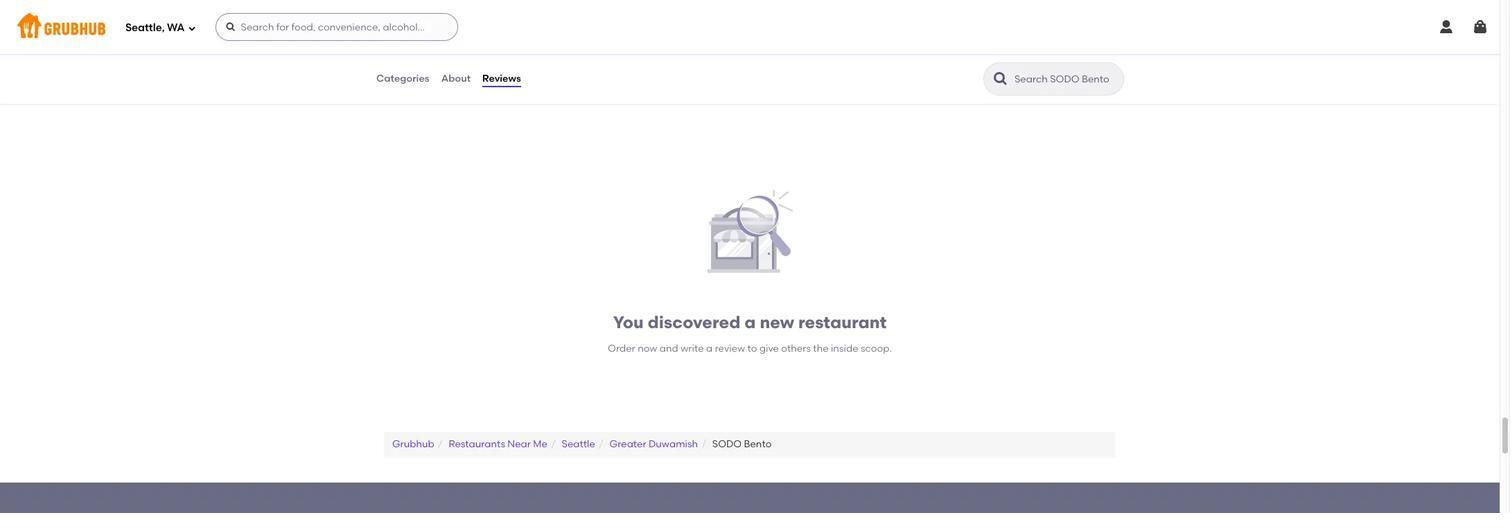 Task type: vqa. For each thing, say whether or not it's contained in the screenshot.
the campuses
no



Task type: locate. For each thing, give the bounding box(es) containing it.
delivery inside 30–45 min $3.99 delivery
[[418, 59, 450, 69]]

greater duwamish
[[610, 439, 698, 451]]

reviews button
[[482, 54, 522, 104]]

14
[[565, 62, 574, 74]]

3 min from the left
[[918, 47, 933, 57]]

14 ratings
[[565, 62, 609, 74]]

grubhub link
[[392, 439, 435, 451]]

1 horizontal spatial a
[[745, 313, 756, 333]]

min for 32 ratings
[[670, 47, 685, 57]]

1 min from the left
[[422, 47, 437, 57]]

0 vertical spatial pizza
[[475, 11, 503, 25]]

30–45 up $3.99
[[396, 47, 420, 57]]

min inside 30–45 min $4.49 delivery
[[918, 47, 933, 57]]

about
[[441, 73, 471, 84]]

ratings right 32
[[824, 62, 857, 74]]

delivery inside the 25–40 min $1.49 delivery
[[664, 59, 696, 69]]

2 horizontal spatial delivery
[[914, 59, 945, 69]]

0 horizontal spatial delivery
[[418, 59, 450, 69]]

delivery up about
[[418, 59, 450, 69]]

pizza right subscription pass icon
[[415, 30, 436, 39]]

a
[[745, 313, 756, 333], [707, 343, 713, 355]]

star icon image
[[554, 47, 565, 58], [565, 47, 576, 58], [576, 47, 587, 58], [587, 47, 598, 58], [587, 47, 598, 58], [598, 47, 609, 58], [801, 47, 812, 58], [812, 47, 824, 58], [824, 47, 835, 58], [835, 47, 846, 58], [835, 47, 846, 58], [846, 47, 857, 58], [1049, 47, 1060, 58], [1060, 47, 1071, 58], [1071, 47, 1082, 58], [1082, 47, 1093, 58], [1082, 47, 1093, 58], [1093, 47, 1105, 58]]

3 delivery from the left
[[914, 59, 945, 69]]

sodo
[[713, 439, 742, 451]]

svg image
[[1439, 19, 1455, 35], [1473, 19, 1489, 35], [188, 24, 196, 32]]

1 ratings from the left
[[576, 62, 609, 74]]

1 horizontal spatial ratings
[[824, 62, 857, 74]]

min inside the 25–40 min $1.49 delivery
[[670, 47, 685, 57]]

pizza right "caesars"
[[475, 11, 503, 25]]

scoop.
[[861, 343, 892, 355]]

sodo bento
[[713, 439, 772, 451]]

delivery right $4.49
[[914, 59, 945, 69]]

1 horizontal spatial delivery
[[664, 59, 696, 69]]

min
[[422, 47, 437, 57], [670, 47, 685, 57], [918, 47, 933, 57]]

3 ratings
[[1064, 62, 1105, 74]]

ratings for 32 ratings
[[824, 62, 857, 74]]

0 horizontal spatial a
[[707, 343, 713, 355]]

0 horizontal spatial svg image
[[188, 24, 196, 32]]

2 delivery from the left
[[664, 59, 696, 69]]

1 horizontal spatial 30–45
[[891, 47, 916, 57]]

a right write
[[707, 343, 713, 355]]

25–40 min $1.49 delivery
[[644, 47, 696, 69]]

2 min from the left
[[670, 47, 685, 57]]

32
[[811, 62, 822, 74]]

0 horizontal spatial 30–45
[[396, 47, 420, 57]]

bento
[[744, 439, 772, 451]]

you discovered a new restaurant
[[613, 313, 887, 333]]

to
[[748, 343, 758, 355]]

30–45 min $4.49 delivery
[[891, 47, 945, 69]]

little
[[396, 11, 424, 25]]

$3.99
[[396, 59, 416, 69]]

1 vertical spatial a
[[707, 343, 713, 355]]

2 30–45 from the left
[[891, 47, 916, 57]]

seattle,
[[126, 21, 165, 34]]

delivery for 14 ratings
[[418, 59, 450, 69]]

restaurants near me
[[449, 439, 548, 451]]

others
[[782, 343, 811, 355]]

30–45 inside 30–45 min $3.99 delivery
[[396, 47, 420, 57]]

categories button
[[376, 54, 430, 104]]

0 horizontal spatial ratings
[[576, 62, 609, 74]]

inside
[[831, 343, 859, 355]]

me
[[533, 439, 548, 451]]

grubhub image
[[704, 187, 796, 279]]

ratings
[[576, 62, 609, 74], [824, 62, 857, 74], [1072, 62, 1105, 74]]

30–45
[[396, 47, 420, 57], [891, 47, 916, 57]]

ratings right 14
[[576, 62, 609, 74]]

seattle
[[562, 439, 596, 451]]

1 horizontal spatial min
[[670, 47, 685, 57]]

delivery for 3 ratings
[[914, 59, 945, 69]]

delivery inside 30–45 min $4.49 delivery
[[914, 59, 945, 69]]

30–45 inside 30–45 min $4.49 delivery
[[891, 47, 916, 57]]

restaurants
[[449, 439, 505, 451]]

Search for food, convenience, alcohol... search field
[[215, 13, 458, 41]]

now
[[638, 343, 658, 355]]

min inside 30–45 min $3.99 delivery
[[422, 47, 437, 57]]

delivery for 32 ratings
[[664, 59, 696, 69]]

new
[[760, 313, 795, 333]]

ratings for 14 ratings
[[576, 62, 609, 74]]

1 delivery from the left
[[418, 59, 450, 69]]

2 horizontal spatial ratings
[[1072, 62, 1105, 74]]

ratings right "3"
[[1072, 62, 1105, 74]]

0 horizontal spatial min
[[422, 47, 437, 57]]

delivery
[[418, 59, 450, 69], [664, 59, 696, 69], [914, 59, 945, 69]]

2 ratings from the left
[[824, 62, 857, 74]]

2 horizontal spatial min
[[918, 47, 933, 57]]

pizza
[[475, 11, 503, 25], [415, 30, 436, 39]]

greater duwamish link
[[610, 439, 698, 451]]

delivery right the $1.49
[[664, 59, 696, 69]]

3 ratings from the left
[[1072, 62, 1105, 74]]

you
[[613, 313, 644, 333]]

0 horizontal spatial pizza
[[415, 30, 436, 39]]

a up order now and write a review to give others the inside scoop.
[[745, 313, 756, 333]]

1 30–45 from the left
[[396, 47, 420, 57]]

write
[[681, 343, 704, 355]]

30–45 up $4.49
[[891, 47, 916, 57]]



Task type: describe. For each thing, give the bounding box(es) containing it.
and
[[660, 343, 679, 355]]

1 horizontal spatial pizza
[[475, 11, 503, 25]]

2 horizontal spatial svg image
[[1473, 19, 1489, 35]]

$1.49
[[644, 59, 662, 69]]

caesars
[[426, 11, 472, 25]]

restaurants near me link
[[449, 439, 548, 451]]

32 ratings
[[811, 62, 857, 74]]

25–40
[[644, 47, 668, 57]]

search icon image
[[993, 71, 1010, 87]]

greater
[[610, 439, 647, 451]]

30–45 for 14 ratings
[[396, 47, 420, 57]]

reviews
[[483, 73, 521, 84]]

svg image
[[225, 21, 236, 33]]

give
[[760, 343, 779, 355]]

order
[[608, 343, 636, 355]]

the
[[814, 343, 829, 355]]

3
[[1064, 62, 1069, 74]]

grubhub
[[392, 439, 435, 451]]

seattle link
[[562, 439, 596, 451]]

$4.49
[[891, 59, 912, 69]]

main navigation navigation
[[0, 0, 1501, 54]]

little caesars pizza
[[396, 11, 503, 25]]

min for 3 ratings
[[918, 47, 933, 57]]

seattle, wa
[[126, 21, 185, 34]]

30–45 for 3 ratings
[[891, 47, 916, 57]]

wa
[[167, 21, 185, 34]]

restaurant
[[799, 313, 887, 333]]

duwamish
[[649, 439, 698, 451]]

30–45 min $3.99 delivery
[[396, 47, 450, 69]]

about button
[[441, 54, 472, 104]]

categories
[[377, 73, 430, 84]]

discovered
[[648, 313, 741, 333]]

0 vertical spatial a
[[745, 313, 756, 333]]

1 horizontal spatial svg image
[[1439, 19, 1455, 35]]

Search SODO Bento search field
[[1014, 73, 1120, 86]]

ratings for 3 ratings
[[1072, 62, 1105, 74]]

little caesars pizza link
[[396, 11, 609, 26]]

subscription pass image
[[396, 30, 410, 41]]

min for 14 ratings
[[422, 47, 437, 57]]

order now and write a review to give others the inside scoop.
[[608, 343, 892, 355]]

review
[[715, 343, 746, 355]]

near
[[508, 439, 531, 451]]

1 vertical spatial pizza
[[415, 30, 436, 39]]



